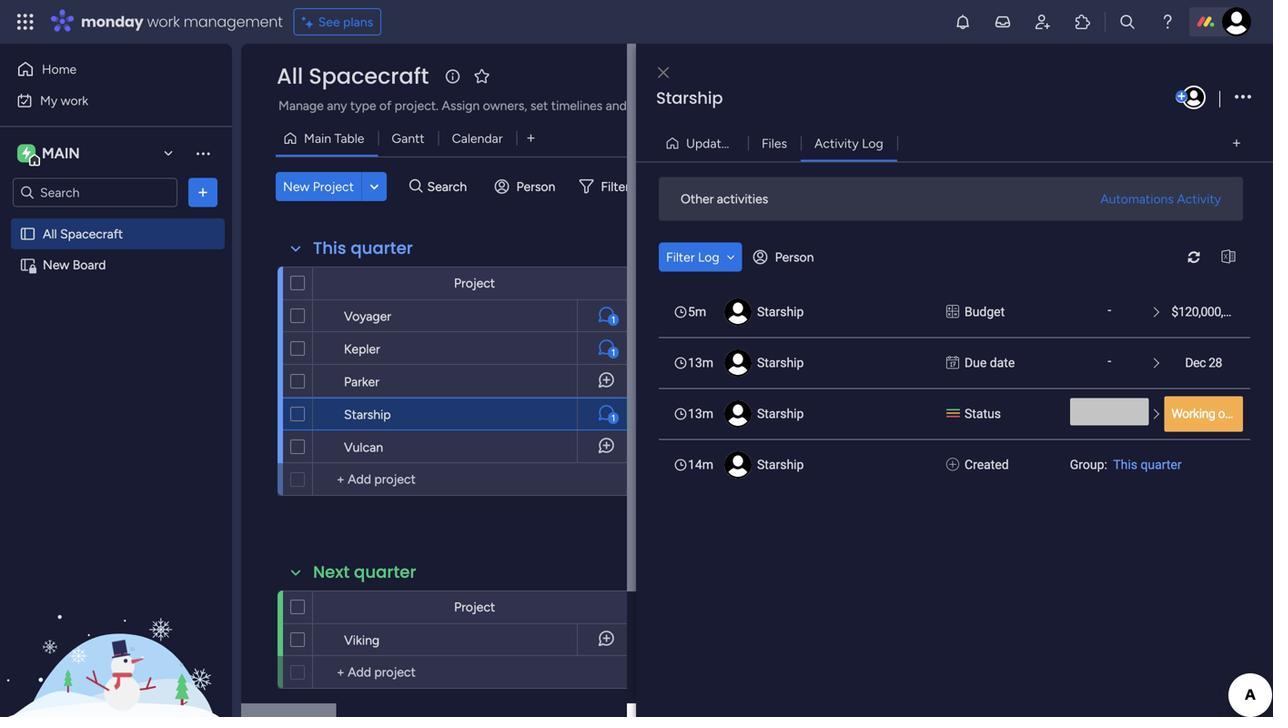 Task type: vqa. For each thing, say whether or not it's contained in the screenshot.
settings
no



Task type: locate. For each thing, give the bounding box(es) containing it.
new down main
[[283, 179, 310, 194]]

1 horizontal spatial all spacecraft
[[277, 61, 429, 91]]

see plans
[[318, 14, 373, 30]]

and
[[606, 98, 627, 113]]

filter for filter log
[[666, 249, 695, 265]]

1 horizontal spatial person
[[775, 249, 814, 265]]

0 vertical spatial person button
[[488, 172, 567, 201]]

1 horizontal spatial log
[[862, 136, 884, 151]]

dapulse date column image
[[947, 354, 960, 373]]

0 horizontal spatial noah lott image
[[1183, 86, 1206, 109]]

quarter inside field
[[354, 561, 416, 584]]

activities
[[717, 191, 769, 207]]

automations activity
[[1101, 191, 1222, 207]]

1 vertical spatial project
[[454, 275, 495, 291]]

1 button for starship
[[577, 398, 636, 431]]

of right track
[[693, 98, 705, 113]]

person for rightmost person popup button
[[775, 249, 814, 265]]

0 vertical spatial project
[[313, 179, 354, 194]]

filter up 5m
[[666, 249, 695, 265]]

log down starship 'field'
[[862, 136, 884, 151]]

1 horizontal spatial angle down image
[[727, 251, 735, 264]]

options image
[[194, 183, 212, 202]]

log
[[862, 136, 884, 151], [698, 249, 720, 265]]

0 vertical spatial + add project text field
[[322, 469, 464, 491]]

due
[[965, 355, 987, 371]]

person
[[517, 179, 556, 194], [775, 249, 814, 265]]

monday work management
[[81, 11, 283, 32]]

quarter down working on the bottom of page
[[1141, 457, 1182, 472]]

0 horizontal spatial this
[[313, 237, 346, 260]]

files button
[[748, 129, 801, 158]]

1 horizontal spatial new
[[283, 179, 310, 194]]

0 vertical spatial angle down image
[[370, 180, 379, 193]]

noah lott image right help icon
[[1223, 7, 1252, 36]]

0 vertical spatial filter
[[601, 179, 630, 194]]

track
[[661, 98, 690, 113]]

13m
[[688, 355, 714, 371], [688, 406, 714, 421]]

group: this quarter
[[1070, 457, 1182, 472]]

All Spacecraft field
[[272, 61, 434, 91]]

public board image
[[19, 225, 36, 243]]

new
[[283, 179, 310, 194], [43, 257, 69, 273]]

this right group:
[[1114, 457, 1138, 472]]

updates / 1 button
[[658, 129, 751, 158]]

filter down and
[[601, 179, 630, 194]]

1 vertical spatial work
[[61, 93, 88, 108]]

2 13m from the top
[[688, 406, 714, 421]]

starship
[[656, 86, 723, 110], [757, 305, 804, 320], [757, 355, 804, 371], [757, 406, 804, 421], [344, 407, 391, 422], [757, 457, 804, 472]]

0 vertical spatial noah lott image
[[1223, 7, 1252, 36]]

work right monday
[[147, 11, 180, 32]]

2 vertical spatial quarter
[[354, 561, 416, 584]]

1 + add project text field from the top
[[322, 469, 464, 491]]

spacecraft up type
[[309, 61, 429, 91]]

option
[[0, 218, 232, 221]]

0 horizontal spatial log
[[698, 249, 720, 265]]

1 for voyager
[[612, 315, 616, 325]]

private board image
[[19, 256, 36, 274]]

1 button
[[577, 300, 636, 332], [577, 332, 636, 365], [577, 398, 636, 431]]

my work
[[40, 93, 88, 108]]

person button down the activities
[[746, 243, 825, 272]]

quarter for next quarter
[[354, 561, 416, 584]]

1 button for kepler
[[577, 332, 636, 365]]

1 vertical spatial activity
[[1177, 191, 1222, 207]]

quarter inside list box
[[1141, 457, 1182, 472]]

select product image
[[16, 13, 35, 31]]

my
[[40, 93, 58, 108]]

0 horizontal spatial activity
[[815, 136, 859, 151]]

automations
[[1101, 191, 1174, 207]]

Next quarter field
[[309, 561, 421, 584]]

filter log button
[[659, 243, 742, 272]]

0 horizontal spatial person
[[517, 179, 556, 194]]

all spacecraft up board
[[43, 226, 123, 242]]

your
[[746, 98, 772, 113]]

list box containing 5m
[[659, 286, 1251, 490]]

viking
[[344, 633, 380, 648]]

0 vertical spatial spacecraft
[[309, 61, 429, 91]]

on
[[1218, 406, 1232, 421]]

1 vertical spatial log
[[698, 249, 720, 265]]

1 button for voyager
[[577, 300, 636, 332]]

quarter
[[351, 237, 413, 260], [1141, 457, 1182, 472], [354, 561, 416, 584]]

Starship field
[[652, 86, 1173, 110]]

28
[[1209, 355, 1223, 371]]

1
[[746, 136, 751, 151], [612, 315, 616, 325], [612, 347, 616, 358], [612, 413, 616, 424]]

work
[[147, 11, 180, 32], [61, 93, 88, 108]]

filter log
[[666, 249, 720, 265]]

gantt
[[392, 131, 425, 146]]

export to excel image
[[1214, 250, 1244, 264]]

spacecraft up board
[[60, 226, 123, 242]]

project
[[313, 179, 354, 194], [454, 275, 495, 291], [454, 599, 495, 615]]

1 horizontal spatial list box
[[659, 286, 1251, 490]]

home button
[[11, 55, 196, 84]]

0 horizontal spatial new
[[43, 257, 69, 273]]

workspace image
[[17, 143, 36, 163]]

$120,000,000
[[1172, 305, 1244, 320]]

log up 5m
[[698, 249, 720, 265]]

+ add project text field down viking
[[322, 662, 464, 684]]

filter inside button
[[666, 249, 695, 265]]

1 horizontal spatial all
[[277, 61, 303, 91]]

0 horizontal spatial all spacecraft
[[43, 226, 123, 242]]

all up manage
[[277, 61, 303, 91]]

activity log
[[815, 136, 884, 151]]

work right my
[[61, 93, 88, 108]]

0 horizontal spatial filter
[[601, 179, 630, 194]]

quarter right the next
[[354, 561, 416, 584]]

1 vertical spatial spacecraft
[[60, 226, 123, 242]]

1 13m from the top
[[688, 355, 714, 371]]

new right private board icon at the left
[[43, 257, 69, 273]]

lottie animation element
[[0, 533, 232, 717]]

starship for due date
[[757, 355, 804, 371]]

0 vertical spatial person
[[517, 179, 556, 194]]

activity
[[815, 136, 859, 151], [1177, 191, 1222, 207]]

activity down stands.
[[815, 136, 859, 151]]

work for my
[[61, 93, 88, 108]]

1 vertical spatial quarter
[[1141, 457, 1182, 472]]

spacecraft
[[309, 61, 429, 91], [60, 226, 123, 242]]

any
[[327, 98, 347, 113]]

person button
[[488, 172, 567, 201], [746, 243, 825, 272]]

of
[[380, 98, 392, 113], [693, 98, 705, 113]]

log for filter log
[[698, 249, 720, 265]]

filter
[[601, 179, 630, 194], [666, 249, 695, 265]]

1 for kepler
[[612, 347, 616, 358]]

calendar
[[452, 131, 503, 146]]

all
[[277, 61, 303, 91], [43, 226, 57, 242]]

0 vertical spatial log
[[862, 136, 884, 151]]

+ add project text field down vulcan
[[322, 469, 464, 491]]

updates / 1
[[686, 136, 751, 151]]

0 horizontal spatial of
[[380, 98, 392, 113]]

type
[[350, 98, 376, 113]]

this down new project button
[[313, 237, 346, 260]]

work for monday
[[147, 11, 180, 32]]

noah lott image
[[1223, 7, 1252, 36], [1183, 86, 1206, 109]]

work inside 'button'
[[61, 93, 88, 108]]

0 horizontal spatial work
[[61, 93, 88, 108]]

0 vertical spatial work
[[147, 11, 180, 32]]

this
[[313, 237, 346, 260], [1114, 457, 1138, 472]]

new inside button
[[283, 179, 310, 194]]

working
[[1172, 406, 1216, 421]]

main button
[[13, 138, 181, 169]]

created
[[965, 457, 1009, 472]]

assign
[[442, 98, 480, 113]]

1 for starship
[[612, 413, 616, 424]]

0 horizontal spatial all
[[43, 226, 57, 242]]

quarter for this quarter
[[351, 237, 413, 260]]

0 horizontal spatial angle down image
[[370, 180, 379, 193]]

2 + add project text field from the top
[[322, 662, 464, 684]]

other activities
[[681, 191, 769, 207]]

quarter up voyager
[[351, 237, 413, 260]]

quarter inside "field"
[[351, 237, 413, 260]]

angle down image left v2 search image
[[370, 180, 379, 193]]

1 horizontal spatial filter
[[666, 249, 695, 265]]

1 vertical spatial 13m
[[688, 406, 714, 421]]

all spacecraft
[[277, 61, 429, 91], [43, 226, 123, 242]]

show board description image
[[442, 67, 464, 86]]

1 vertical spatial person button
[[746, 243, 825, 272]]

1 vertical spatial all
[[43, 226, 57, 242]]

monday
[[81, 11, 143, 32]]

1 vertical spatial angle down image
[[727, 251, 735, 264]]

home
[[42, 61, 77, 77]]

stands.
[[819, 98, 860, 113]]

1 vertical spatial all spacecraft
[[43, 226, 123, 242]]

angle down image right filter log
[[727, 251, 735, 264]]

files
[[762, 136, 787, 151]]

2 vertical spatial project
[[454, 599, 495, 615]]

1 vertical spatial person
[[775, 249, 814, 265]]

0 horizontal spatial list box
[[0, 215, 232, 526]]

1 vertical spatial filter
[[666, 249, 695, 265]]

activity up refresh icon at the right of the page
[[1177, 191, 1222, 207]]

0 vertical spatial quarter
[[351, 237, 413, 260]]

person button down add view image
[[488, 172, 567, 201]]

0 vertical spatial activity
[[815, 136, 859, 151]]

kepler
[[344, 341, 380, 357]]

calendar button
[[438, 124, 517, 153]]

project for this quarter
[[454, 275, 495, 291]]

all spacecraft up type
[[277, 61, 429, 91]]

noah lott image left options icon
[[1183, 86, 1206, 109]]

list box
[[0, 215, 232, 526], [659, 286, 1251, 490]]

1 vertical spatial new
[[43, 257, 69, 273]]

timelines
[[551, 98, 603, 113]]

all right public board "icon"
[[43, 226, 57, 242]]

13m up 14m
[[688, 406, 714, 421]]

dapulse plus image
[[947, 456, 960, 475]]

1 vertical spatial this
[[1114, 457, 1138, 472]]

0 vertical spatial this
[[313, 237, 346, 260]]

13m for status
[[688, 406, 714, 421]]

1 horizontal spatial person button
[[746, 243, 825, 272]]

0 vertical spatial 13m
[[688, 355, 714, 371]]

workspace options image
[[194, 144, 212, 162]]

updates
[[686, 136, 735, 151]]

13m down 5m
[[688, 355, 714, 371]]

1 1 button from the top
[[577, 300, 636, 332]]

+ Add project text field
[[322, 469, 464, 491], [322, 662, 464, 684]]

1 horizontal spatial of
[[693, 98, 705, 113]]

1 horizontal spatial work
[[147, 11, 180, 32]]

3 1 button from the top
[[577, 398, 636, 431]]

2 1 button from the top
[[577, 332, 636, 365]]

1 horizontal spatial noah lott image
[[1223, 7, 1252, 36]]

0 horizontal spatial person button
[[488, 172, 567, 201]]

angle down image
[[370, 180, 379, 193], [727, 251, 735, 264]]

1 vertical spatial + add project text field
[[322, 662, 464, 684]]

1 horizontal spatial this
[[1114, 457, 1138, 472]]

0 vertical spatial new
[[283, 179, 310, 194]]

new for new project
[[283, 179, 310, 194]]

filter inside 'popup button'
[[601, 179, 630, 194]]

of right type
[[380, 98, 392, 113]]



Task type: describe. For each thing, give the bounding box(es) containing it.
starship for created
[[757, 457, 804, 472]]

board
[[73, 257, 106, 273]]

workspace image
[[22, 143, 31, 163]]

0 vertical spatial all spacecraft
[[277, 61, 429, 91]]

next quarter
[[313, 561, 416, 584]]

main
[[42, 145, 80, 162]]

other
[[681, 191, 714, 207]]

/
[[738, 136, 743, 151]]

owners,
[[483, 98, 527, 113]]

vulcan
[[344, 440, 383, 455]]

invite members image
[[1034, 13, 1052, 31]]

This quarter field
[[309, 237, 418, 260]]

5m
[[688, 305, 707, 320]]

it
[[1235, 406, 1241, 421]]

manage
[[279, 98, 324, 113]]

Search in workspace field
[[38, 182, 152, 203]]

project inside new project button
[[313, 179, 354, 194]]

table
[[335, 131, 365, 146]]

manage any type of project. assign owners, set timelines and keep track of where your project stands. button
[[276, 95, 887, 117]]

log for activity log
[[862, 136, 884, 151]]

activity log button
[[801, 129, 897, 158]]

main table button
[[276, 124, 378, 153]]

person for leftmost person popup button
[[517, 179, 556, 194]]

workspace selection element
[[17, 142, 83, 166]]

options image
[[1235, 85, 1252, 110]]

0 horizontal spatial spacecraft
[[60, 226, 123, 242]]

main table
[[304, 131, 365, 146]]

manage any type of project. assign owners, set timelines and keep track of where your project stands.
[[279, 98, 860, 113]]

management
[[184, 11, 283, 32]]

help image
[[1159, 13, 1177, 31]]

plans
[[343, 14, 373, 30]]

date
[[990, 355, 1015, 371]]

my work button
[[11, 86, 196, 115]]

project.
[[395, 98, 439, 113]]

project
[[775, 98, 816, 113]]

see plans button
[[294, 8, 382, 36]]

dapulse addbtn image
[[1176, 91, 1188, 103]]

set
[[531, 98, 548, 113]]

v2 search image
[[410, 176, 423, 197]]

dapulse numbers column image
[[947, 303, 960, 322]]

starship for status
[[757, 406, 804, 421]]

automations activity button
[[1094, 184, 1229, 213]]

project for next quarter
[[454, 599, 495, 615]]

add view image
[[1233, 137, 1241, 150]]

apps image
[[1074, 13, 1092, 31]]

where
[[708, 98, 743, 113]]

new project button
[[276, 172, 361, 201]]

new for new board
[[43, 257, 69, 273]]

group:
[[1070, 457, 1108, 472]]

0 vertical spatial all
[[277, 61, 303, 91]]

filter for filter
[[601, 179, 630, 194]]

status
[[965, 406, 1001, 421]]

1 of from the left
[[380, 98, 392, 113]]

inbox image
[[994, 13, 1012, 31]]

working on it
[[1172, 406, 1241, 421]]

list box containing all spacecraft
[[0, 215, 232, 526]]

Search field
[[423, 174, 478, 199]]

close image
[[658, 66, 669, 79]]

dec
[[1186, 355, 1206, 371]]

13m for due date
[[688, 355, 714, 371]]

search everything image
[[1119, 13, 1137, 31]]

voyager
[[344, 309, 391, 324]]

keep
[[630, 98, 658, 113]]

dec 28
[[1186, 355, 1223, 371]]

starship for budget
[[757, 305, 804, 320]]

add view image
[[527, 132, 535, 145]]

budget
[[965, 305, 1005, 320]]

1 horizontal spatial spacecraft
[[309, 61, 429, 91]]

14m
[[688, 457, 714, 472]]

2 of from the left
[[693, 98, 705, 113]]

parker
[[344, 374, 379, 390]]

angle down image inside the filter log button
[[727, 251, 735, 264]]

1 horizontal spatial activity
[[1177, 191, 1222, 207]]

new board
[[43, 257, 106, 273]]

main
[[304, 131, 331, 146]]

filter button
[[572, 172, 658, 201]]

refresh image
[[1180, 250, 1209, 264]]

next
[[313, 561, 350, 584]]

1 vertical spatial noah lott image
[[1183, 86, 1206, 109]]

see
[[318, 14, 340, 30]]

this inside "field"
[[313, 237, 346, 260]]

gantt button
[[378, 124, 438, 153]]

lottie animation image
[[0, 533, 232, 717]]

notifications image
[[954, 13, 972, 31]]

starship inside 'field'
[[656, 86, 723, 110]]

add to favorites image
[[473, 67, 491, 85]]

new project
[[283, 179, 354, 194]]

due date
[[965, 355, 1015, 371]]

this quarter
[[313, 237, 413, 260]]



